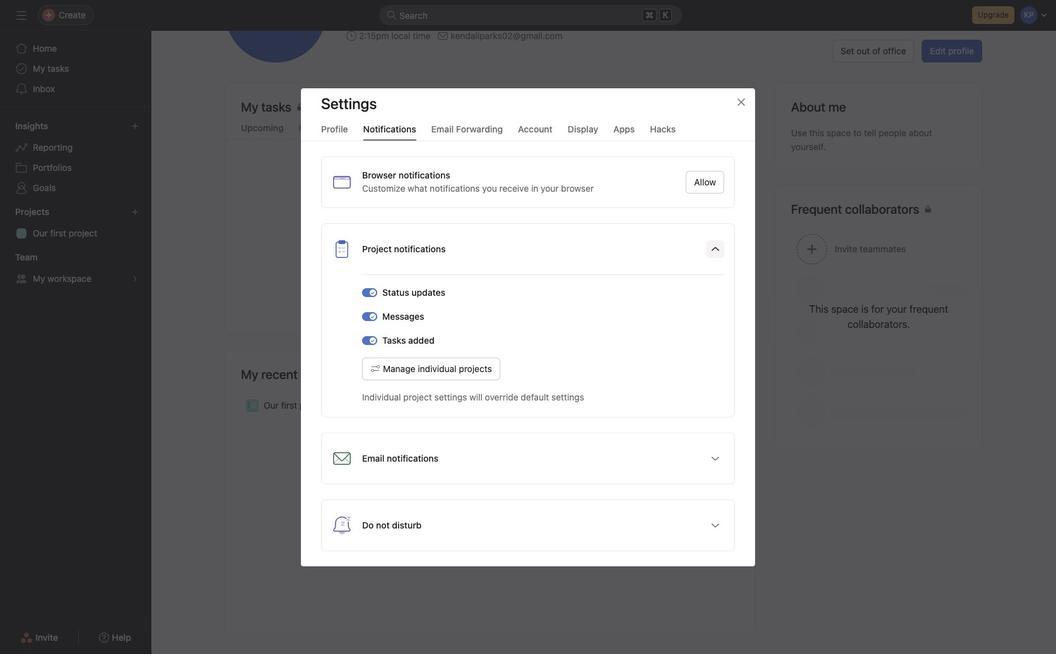 Task type: vqa. For each thing, say whether or not it's contained in the screenshot.
so
yes



Task type: locate. For each thing, give the bounding box(es) containing it.
home link
[[8, 38, 144, 59]]

project
[[69, 228, 97, 239], [403, 392, 432, 402], [300, 400, 328, 411]]

apps button
[[613, 123, 635, 140]]

0 horizontal spatial tasks
[[48, 63, 69, 74]]

display
[[568, 123, 598, 134]]

set out of office
[[841, 45, 906, 56]]

1 vertical spatial our first project link
[[226, 394, 755, 418]]

first down the "my recent projects"
[[281, 400, 297, 411]]

my left workspace
[[33, 273, 45, 284]]

first up teams element
[[50, 228, 66, 239]]

our first project link down projects
[[226, 394, 755, 418]]

0 horizontal spatial our
[[33, 228, 48, 239]]

tasks
[[382, 335, 406, 345]]

1 horizontal spatial will
[[487, 260, 501, 271]]

them
[[498, 274, 519, 285]]

our
[[33, 228, 48, 239], [264, 400, 279, 411]]

1 horizontal spatial you
[[569, 260, 584, 271]]

default
[[521, 392, 549, 402]]

2 vertical spatial my
[[241, 367, 258, 382]]

apps
[[613, 123, 635, 134]]

list image
[[249, 402, 256, 410]]

manage individual projects
[[383, 363, 492, 374]]

my
[[33, 63, 45, 74], [33, 273, 45, 284], [241, 367, 258, 382]]

email forwarding button
[[431, 123, 503, 140]]

show options image for do not disturb
[[711, 520, 721, 530]]

local
[[391, 30, 410, 41]]

portfolios
[[33, 162, 72, 173]]

you right so
[[569, 260, 584, 271]]

0 vertical spatial our first project
[[33, 228, 97, 239]]

invite
[[35, 632, 58, 643]]

office
[[883, 45, 906, 56]]

2 show options image from the top
[[711, 520, 721, 530]]

not disturb
[[376, 520, 422, 530]]

email notifications
[[362, 453, 439, 463]]

1 vertical spatial tasks
[[464, 260, 485, 271]]

upgrade
[[978, 10, 1009, 20]]

our right the list icon
[[264, 400, 279, 411]]

profile
[[321, 123, 348, 134]]

do
[[362, 520, 374, 530]]

1 horizontal spatial our first project link
[[226, 394, 755, 418]]

yourself.
[[791, 141, 826, 152]]

individual
[[418, 363, 457, 374]]

can
[[439, 274, 454, 285]]

browser
[[561, 183, 594, 193]]

profile button
[[321, 123, 348, 140]]

kendallparks02@gmail.com link
[[451, 29, 563, 43]]

1 horizontal spatial tasks
[[464, 260, 485, 271]]

overdue
[[299, 122, 334, 133]]

browser notifications
[[362, 169, 450, 180]]

upcoming button
[[241, 122, 284, 139]]

show options image
[[711, 453, 721, 463], [711, 520, 721, 530]]

1 vertical spatial will
[[470, 392, 483, 402]]

manage individual projects button
[[362, 357, 500, 380]]

0 horizontal spatial will
[[470, 392, 483, 402]]

1 horizontal spatial our
[[264, 400, 279, 411]]

settings down manage individual projects
[[434, 392, 467, 402]]

0 vertical spatial show options image
[[711, 453, 721, 463]]

project down recent projects
[[300, 400, 328, 411]]

our first project link up teams element
[[8, 223, 144, 244]]

individual
[[362, 392, 401, 402]]

settings right default
[[552, 392, 584, 402]]

1 vertical spatial my
[[33, 273, 45, 284]]

do not disturb
[[362, 520, 422, 530]]

1 vertical spatial you
[[569, 260, 584, 271]]

0 vertical spatial tasks
[[48, 63, 69, 74]]

insights
[[15, 121, 48, 131]]

your
[[541, 183, 559, 193]]

will
[[487, 260, 501, 271], [470, 392, 483, 402]]

recent projects
[[261, 367, 347, 382]]

0 horizontal spatial our first project
[[33, 228, 97, 239]]

settings
[[321, 94, 377, 112]]

tasks down the home
[[48, 63, 69, 74]]

0 vertical spatial our
[[33, 228, 48, 239]]

notifications
[[363, 123, 416, 134]]

our first project up teams element
[[33, 228, 97, 239]]

our down goals at left top
[[33, 228, 48, 239]]

will left override
[[470, 392, 483, 402]]

you inside your completed tasks will appear here, so you can reference them later.
[[569, 260, 584, 271]]

0 vertical spatial our first project link
[[8, 223, 144, 244]]

you left receive at the top
[[482, 183, 497, 193]]

portfolios link
[[8, 158, 144, 178]]

out
[[857, 45, 870, 56]]

2:15pm local time
[[359, 30, 431, 41]]

our first project down the "my recent projects"
[[264, 400, 328, 411]]

reporting
[[33, 142, 73, 153]]

email forwarding
[[431, 123, 503, 134]]

inbox link
[[8, 79, 144, 99]]

first
[[50, 228, 66, 239], [281, 400, 297, 411]]

project down manage individual projects button
[[403, 392, 432, 402]]

my tasks
[[33, 63, 69, 74]]

edit profile button
[[922, 40, 982, 62]]

my up the list icon
[[241, 367, 258, 382]]

0 horizontal spatial settings
[[434, 392, 467, 402]]

will inside your completed tasks will appear here, so you can reference them later.
[[487, 260, 501, 271]]

will up them
[[487, 260, 501, 271]]

0 vertical spatial will
[[487, 260, 501, 271]]

my for my recent projects
[[241, 367, 258, 382]]

tasks
[[48, 63, 69, 74], [464, 260, 485, 271]]

about me
[[791, 100, 846, 114]]

0 horizontal spatial first
[[50, 228, 66, 239]]

edit
[[930, 45, 946, 56]]

my inside teams element
[[33, 273, 45, 284]]

this
[[810, 127, 824, 138]]

0 horizontal spatial our first project link
[[8, 223, 144, 244]]

our first project inside projects "element"
[[33, 228, 97, 239]]

0 vertical spatial you
[[482, 183, 497, 193]]

use this space to tell people about yourself.
[[791, 127, 932, 152]]

0 vertical spatial first
[[50, 228, 66, 239]]

my inside global 'element'
[[33, 63, 45, 74]]

0 horizontal spatial project
[[69, 228, 97, 239]]

0 horizontal spatial you
[[482, 183, 497, 193]]

0 vertical spatial my
[[33, 63, 45, 74]]

upgrade button
[[972, 6, 1015, 24]]

tasks up reference
[[464, 260, 485, 271]]

hacks button
[[650, 123, 676, 140]]

status
[[382, 287, 409, 298]]

goals link
[[8, 178, 144, 198]]

project up teams element
[[69, 228, 97, 239]]

use
[[791, 127, 807, 138]]

account
[[518, 123, 553, 134]]

our first project link inside projects "element"
[[8, 223, 144, 244]]

my tasks link
[[241, 98, 740, 119]]

hide options image
[[711, 244, 721, 254]]

individual project settings will override default settings
[[362, 392, 584, 402]]

you
[[482, 183, 497, 193], [569, 260, 584, 271]]

1 vertical spatial first
[[281, 400, 297, 411]]

prominent image
[[387, 10, 397, 20]]

1 show options image from the top
[[711, 453, 721, 463]]

inbox
[[33, 83, 55, 94]]

1 vertical spatial show options image
[[711, 520, 721, 530]]

my up inbox
[[33, 63, 45, 74]]

my for my tasks
[[33, 63, 45, 74]]

1 horizontal spatial our first project
[[264, 400, 328, 411]]

1 horizontal spatial settings
[[552, 392, 584, 402]]

status updates switch
[[362, 288, 377, 297]]



Task type: describe. For each thing, give the bounding box(es) containing it.
your completed tasks will appear here, so you can reference them later.
[[397, 260, 584, 285]]

display button
[[568, 123, 598, 140]]

1 settings from the left
[[434, 392, 467, 402]]

close image
[[736, 97, 746, 107]]

2:15pm
[[359, 30, 389, 41]]

manage
[[383, 363, 416, 374]]

will for settings
[[470, 392, 483, 402]]

added
[[408, 335, 435, 345]]

our inside projects "element"
[[33, 228, 48, 239]]

my for my workspace
[[33, 273, 45, 284]]

notifications
[[430, 183, 480, 193]]

set
[[841, 45, 854, 56]]

edit profile
[[930, 45, 974, 56]]

tasks inside your completed tasks will appear here, so you can reference them later.
[[464, 260, 485, 271]]

show options image for email notifications
[[711, 453, 721, 463]]

workspace
[[48, 273, 91, 284]]

overdue (11)
[[299, 122, 352, 133]]

overdue (11) button
[[299, 122, 352, 139]]

projects element
[[0, 201, 151, 246]]

first inside projects "element"
[[50, 228, 66, 239]]

of
[[873, 45, 881, 56]]

about
[[909, 127, 932, 138]]

upcoming
[[241, 122, 284, 133]]

invite button
[[12, 627, 66, 649]]

email
[[431, 123, 454, 134]]

space
[[827, 127, 851, 138]]

frequent collaborators
[[791, 202, 920, 216]]

project inside "element"
[[69, 228, 97, 239]]

people
[[879, 127, 907, 138]]

will for tasks
[[487, 260, 501, 271]]

receive
[[499, 183, 529, 193]]

⌘
[[646, 9, 654, 20]]

tasks inside global 'element'
[[48, 63, 69, 74]]

goals
[[33, 182, 56, 193]]

global element
[[0, 31, 151, 107]]

customize
[[362, 183, 405, 193]]

override
[[485, 392, 518, 402]]

1 vertical spatial our first project
[[264, 400, 328, 411]]

projects
[[459, 363, 492, 374]]

my tasks
[[241, 100, 291, 114]]

allow
[[694, 176, 716, 187]]

my recent projects
[[241, 367, 347, 382]]

completed button
[[367, 122, 412, 139]]

home
[[33, 43, 57, 54]]

notifications button
[[363, 123, 416, 140]]

forwarding
[[456, 123, 503, 134]]

hide sidebar image
[[16, 10, 27, 20]]

time
[[413, 30, 431, 41]]

profile
[[948, 45, 974, 56]]

my workspace link
[[8, 269, 144, 289]]

status updates
[[382, 287, 445, 298]]

1 horizontal spatial first
[[281, 400, 297, 411]]

tasks added
[[382, 335, 435, 345]]

tasks added switch
[[362, 336, 377, 345]]

hacks
[[650, 123, 676, 134]]

updates
[[412, 287, 445, 298]]

insights element
[[0, 115, 151, 201]]

so
[[557, 260, 566, 271]]

appear
[[503, 260, 531, 271]]

messages switch
[[362, 312, 377, 321]]

my tasks link
[[8, 59, 144, 79]]

in
[[531, 183, 538, 193]]

1 horizontal spatial project
[[300, 400, 328, 411]]

teams element
[[0, 246, 151, 292]]

tell
[[864, 127, 876, 138]]

completed
[[367, 122, 412, 133]]

(11)
[[337, 122, 352, 133]]

your
[[397, 260, 415, 271]]

allow button
[[686, 171, 724, 193]]

account button
[[518, 123, 553, 140]]

later.
[[521, 274, 541, 285]]

k
[[663, 10, 668, 20]]

kendallparks02@gmail.com
[[451, 30, 563, 41]]

my workspace
[[33, 273, 91, 284]]

here,
[[534, 260, 554, 271]]

reference
[[457, 274, 495, 285]]

2 settings from the left
[[552, 392, 584, 402]]

1 vertical spatial our
[[264, 400, 279, 411]]

browser notifications customize what notifications you receive in your browser
[[362, 169, 594, 193]]

2 horizontal spatial project
[[403, 392, 432, 402]]

reporting link
[[8, 138, 144, 158]]

set out of office button
[[833, 40, 915, 62]]

you inside browser notifications customize what notifications you receive in your browser
[[482, 183, 497, 193]]



